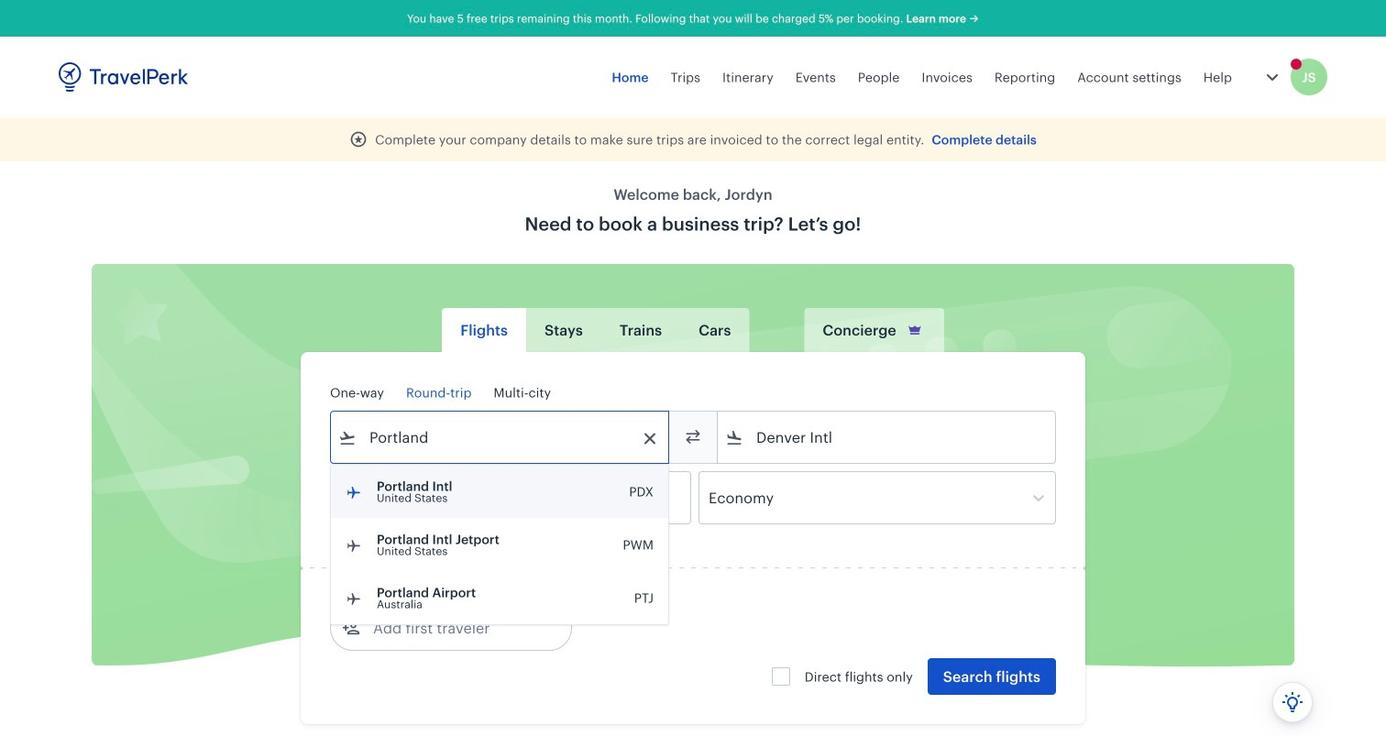 Task type: locate. For each thing, give the bounding box(es) containing it.
Depart text field
[[357, 472, 452, 524]]

To search field
[[744, 423, 1032, 452]]



Task type: describe. For each thing, give the bounding box(es) containing it.
Add first traveler search field
[[360, 614, 551, 643]]

From search field
[[357, 423, 645, 452]]

Return text field
[[466, 472, 561, 524]]



